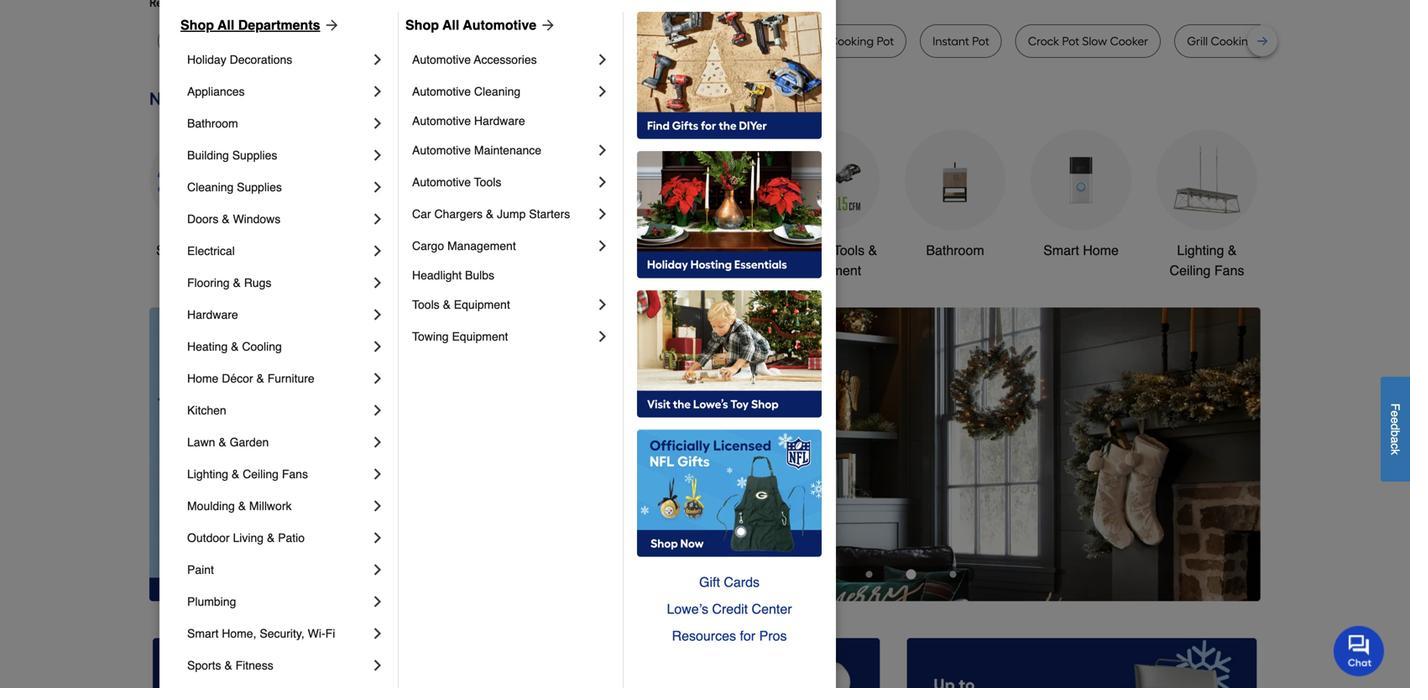 Task type: locate. For each thing, give the bounding box(es) containing it.
e up the d
[[1389, 411, 1403, 417]]

doors
[[187, 212, 219, 226]]

holiday hosting essentials. image
[[637, 151, 822, 279]]

1 horizontal spatial fans
[[1215, 263, 1245, 278]]

heating & cooling
[[187, 340, 282, 353]]

smart for smart home, security, wi-fi
[[187, 627, 219, 641]]

& inside lighting & ceiling fans
[[1228, 243, 1237, 258]]

plumbing
[[187, 595, 236, 609]]

0 horizontal spatial cleaning
[[187, 181, 234, 194]]

automotive down the 'triple slow cooker' on the left top of page
[[412, 53, 471, 66]]

0 vertical spatial smart
[[1044, 243, 1080, 258]]

0 horizontal spatial lighting & ceiling fans
[[187, 468, 308, 481]]

0 horizontal spatial ceiling
[[243, 468, 279, 481]]

microwave
[[502, 34, 560, 48]]

arrow right image
[[537, 17, 557, 34]]

outdoor tools & equipment
[[782, 243, 878, 278]]

1 horizontal spatial home
[[1083, 243, 1119, 258]]

outdoor down moulding
[[187, 531, 230, 545]]

chevron right image for paint
[[369, 562, 386, 579]]

outdoor inside outdoor living & patio link
[[187, 531, 230, 545]]

shop up the 'triple slow cooker' on the left top of page
[[406, 17, 439, 33]]

hardware link
[[187, 299, 369, 331]]

hardware
[[474, 114, 525, 128], [187, 308, 238, 322]]

0 horizontal spatial outdoor
[[187, 531, 230, 545]]

0 vertical spatial equipment
[[797, 263, 862, 278]]

f
[[1389, 404, 1403, 411]]

0 vertical spatial arrow right image
[[320, 17, 341, 34]]

75 percent off all artificial christmas trees, holiday lights and more. image
[[448, 308, 1261, 601]]

chevron right image
[[369, 51, 386, 68], [594, 51, 611, 68], [369, 147, 386, 164], [594, 238, 611, 254], [594, 296, 611, 313], [369, 306, 386, 323], [594, 328, 611, 345], [369, 338, 386, 355], [369, 434, 386, 451], [369, 498, 386, 515], [369, 562, 386, 579], [369, 626, 386, 642], [369, 657, 386, 674]]

1 horizontal spatial cooking
[[1211, 34, 1256, 48]]

smart home link
[[1031, 130, 1132, 261]]

1 vertical spatial lighting & ceiling fans link
[[187, 458, 369, 490]]

kitchen link
[[187, 395, 369, 427]]

0 horizontal spatial smart
[[187, 627, 219, 641]]

0 horizontal spatial all
[[191, 243, 205, 258]]

supplies inside building supplies link
[[232, 149, 277, 162]]

0 vertical spatial outdoor
[[782, 243, 830, 258]]

0 vertical spatial lighting & ceiling fans link
[[1157, 130, 1258, 281]]

lighting & ceiling fans link
[[1157, 130, 1258, 281], [187, 458, 369, 490]]

cooker down shop all automotive
[[425, 34, 464, 48]]

departments
[[238, 17, 320, 33]]

automotive tools
[[412, 175, 502, 189]]

1 horizontal spatial lighting & ceiling fans
[[1170, 243, 1245, 278]]

smart home, security, wi-fi link
[[187, 618, 369, 650]]

0 vertical spatial ceiling
[[1170, 263, 1211, 278]]

smart home, security, wi-fi
[[187, 627, 335, 641]]

ceiling
[[1170, 263, 1211, 278], [243, 468, 279, 481]]

crock for crock pot cooking pot
[[775, 34, 806, 48]]

lighting
[[1178, 243, 1225, 258], [187, 468, 228, 481]]

chevron right image for doors & windows
[[369, 211, 386, 228]]

triple
[[365, 34, 395, 48]]

patio
[[278, 531, 305, 545]]

for
[[740, 628, 756, 644]]

shop for shop all departments
[[181, 17, 214, 33]]

sports
[[187, 659, 221, 673]]

1 vertical spatial supplies
[[237, 181, 282, 194]]

warming
[[1303, 34, 1353, 48]]

0 vertical spatial cleaning
[[474, 85, 521, 98]]

rack
[[1356, 34, 1382, 48]]

0 horizontal spatial bathroom
[[187, 117, 238, 130]]

crock for crock pot slow cooker
[[1028, 34, 1060, 48]]

chevron right image for appliances
[[369, 83, 386, 100]]

1 horizontal spatial hardware
[[474, 114, 525, 128]]

supplies up cleaning supplies
[[232, 149, 277, 162]]

c
[[1389, 444, 1403, 449]]

shop
[[181, 17, 214, 33], [406, 17, 439, 33]]

crock right instant pot
[[1028, 34, 1060, 48]]

officially licensed n f l gifts. shop now. image
[[637, 430, 822, 558]]

& inside outdoor tools & equipment
[[869, 243, 878, 258]]

equipment inside outdoor tools & equipment
[[797, 263, 862, 278]]

1 horizontal spatial crock
[[1028, 34, 1060, 48]]

1 crock from the left
[[775, 34, 806, 48]]

2 shop from the left
[[406, 17, 439, 33]]

outdoor right faucets
[[782, 243, 830, 258]]

chevron right image for tools & equipment
[[594, 296, 611, 313]]

shop all automotive
[[406, 17, 537, 33]]

decorations for christmas
[[542, 263, 614, 278]]

all up holiday decorations
[[218, 17, 235, 33]]

chevron right image for cargo management
[[594, 238, 611, 254]]

automotive for automotive maintenance
[[412, 144, 471, 157]]

all up the 'triple slow cooker' on the left top of page
[[443, 17, 460, 33]]

automotive up automotive accessories link in the top left of the page
[[463, 17, 537, 33]]

shop all deals link
[[149, 130, 250, 261]]

0 vertical spatial fans
[[1215, 263, 1245, 278]]

kitchen faucets link
[[653, 130, 754, 261]]

headlight bulbs link
[[412, 262, 611, 289]]

get up to 2 free select tools or batteries when you buy 1 with select purchases. image
[[153, 638, 503, 689]]

moulding & millwork link
[[187, 490, 369, 522]]

1 vertical spatial kitchen
[[187, 404, 226, 417]]

gift cards
[[699, 575, 760, 590]]

home,
[[222, 627, 256, 641]]

0 horizontal spatial bathroom link
[[187, 107, 369, 139]]

grate
[[1259, 34, 1289, 48]]

outdoor
[[782, 243, 830, 258], [187, 531, 230, 545]]

car chargers & jump starters link
[[412, 198, 594, 230]]

0 vertical spatial lighting & ceiling fans
[[1170, 243, 1245, 278]]

0 vertical spatial supplies
[[232, 149, 277, 162]]

1 horizontal spatial cooker
[[1110, 34, 1149, 48]]

cooking
[[829, 34, 874, 48], [1211, 34, 1256, 48]]

1 vertical spatial arrow right image
[[1230, 455, 1247, 471]]

headlight
[[412, 269, 462, 282]]

lawn
[[187, 436, 215, 449]]

1 vertical spatial hardware
[[187, 308, 238, 322]]

f e e d b a c k
[[1389, 404, 1403, 455]]

electrical
[[187, 244, 235, 258]]

0 vertical spatial decorations
[[230, 53, 292, 66]]

pot
[[809, 34, 827, 48], [877, 34, 894, 48], [972, 34, 990, 48], [1062, 34, 1080, 48]]

1 horizontal spatial kitchen
[[655, 243, 700, 258]]

all right shop
[[191, 243, 205, 258]]

moulding
[[187, 500, 235, 513]]

1 pot from the left
[[809, 34, 827, 48]]

2 cooker from the left
[[1110, 34, 1149, 48]]

0 vertical spatial lighting
[[1178, 243, 1225, 258]]

automotive up automotive tools
[[412, 144, 471, 157]]

kitchen for kitchen
[[187, 404, 226, 417]]

1 horizontal spatial bathroom link
[[905, 130, 1006, 261]]

scroll to item #5 image
[[933, 571, 974, 578]]

cargo management
[[412, 239, 516, 253]]

1 horizontal spatial slow
[[1083, 34, 1108, 48]]

chat invite button image
[[1334, 626, 1385, 677]]

automotive up automotive hardware
[[412, 85, 471, 98]]

chevron right image for sports & fitness
[[369, 657, 386, 674]]

k
[[1389, 449, 1403, 455]]

1 horizontal spatial outdoor
[[782, 243, 830, 258]]

1 slow from the left
[[397, 34, 422, 48]]

2 horizontal spatial all
[[443, 17, 460, 33]]

0 horizontal spatial slow
[[397, 34, 422, 48]]

1 horizontal spatial smart
[[1044, 243, 1080, 258]]

smart for smart home
[[1044, 243, 1080, 258]]

0 horizontal spatial fans
[[282, 468, 308, 481]]

0 horizontal spatial shop
[[181, 17, 214, 33]]

1 vertical spatial fans
[[282, 468, 308, 481]]

0 horizontal spatial arrow right image
[[320, 17, 341, 34]]

2 cooking from the left
[[1211, 34, 1256, 48]]

1 horizontal spatial shop
[[406, 17, 439, 33]]

all
[[218, 17, 235, 33], [443, 17, 460, 33], [191, 243, 205, 258]]

1 horizontal spatial cleaning
[[474, 85, 521, 98]]

1 horizontal spatial arrow right image
[[1230, 455, 1247, 471]]

christmas decorations
[[542, 243, 614, 278]]

cleaning down automotive accessories link in the top left of the page
[[474, 85, 521, 98]]

shop up holiday
[[181, 17, 214, 33]]

chevron right image for bathroom
[[369, 115, 386, 132]]

automotive for automotive accessories
[[412, 53, 471, 66]]

e up b
[[1389, 417, 1403, 424]]

chevron right image for car chargers & jump starters
[[594, 206, 611, 223]]

1 vertical spatial cleaning
[[187, 181, 234, 194]]

bathroom
[[187, 117, 238, 130], [926, 243, 985, 258]]

outdoor living & patio
[[187, 531, 305, 545]]

supplies
[[232, 149, 277, 162], [237, 181, 282, 194]]

arrow right image
[[320, 17, 341, 34], [1230, 455, 1247, 471]]

building supplies link
[[187, 139, 369, 171]]

1 vertical spatial outdoor
[[187, 531, 230, 545]]

management
[[448, 239, 516, 253]]

2 vertical spatial equipment
[[452, 330, 508, 343]]

resources for pros link
[[637, 623, 822, 650]]

hardware down 'flooring'
[[187, 308, 238, 322]]

christmas decorations link
[[527, 130, 628, 281]]

1 horizontal spatial lighting & ceiling fans link
[[1157, 130, 1258, 281]]

1 horizontal spatial decorations
[[542, 263, 614, 278]]

supplies inside cleaning supplies link
[[237, 181, 282, 194]]

chevron right image for automotive cleaning
[[594, 83, 611, 100]]

scroll to item #2 image
[[809, 571, 849, 578]]

1 vertical spatial smart
[[187, 627, 219, 641]]

1 cooker from the left
[[425, 34, 464, 48]]

automotive up chargers
[[412, 175, 471, 189]]

0 vertical spatial bathroom
[[187, 117, 238, 130]]

warmer
[[692, 34, 736, 48]]

cleaning down building
[[187, 181, 234, 194]]

recommended searches for you heading
[[149, 0, 1261, 11]]

0 horizontal spatial kitchen
[[187, 404, 226, 417]]

supplies for cleaning supplies
[[237, 181, 282, 194]]

furniture
[[268, 372, 315, 385]]

1 vertical spatial lighting
[[187, 468, 228, 481]]

kitchen up lawn
[[187, 404, 226, 417]]

decorations down christmas
[[542, 263, 614, 278]]

1 vertical spatial lighting & ceiling fans
[[187, 468, 308, 481]]

cooker left grill
[[1110, 34, 1149, 48]]

garden
[[230, 436, 269, 449]]

shop all departments
[[181, 17, 320, 33]]

shop all automotive link
[[406, 15, 557, 35]]

cooker
[[425, 34, 464, 48], [1110, 34, 1149, 48]]

0 horizontal spatial decorations
[[230, 53, 292, 66]]

countertop
[[563, 34, 625, 48]]

decorations down shop all departments link
[[230, 53, 292, 66]]

hardware up "automotive maintenance" link
[[474, 114, 525, 128]]

outdoor for outdoor living & patio
[[187, 531, 230, 545]]

fans inside lighting & ceiling fans
[[1215, 263, 1245, 278]]

0 horizontal spatial lighting & ceiling fans link
[[187, 458, 369, 490]]

1 vertical spatial bathroom
[[926, 243, 985, 258]]

2 crock from the left
[[1028, 34, 1060, 48]]

tools link
[[401, 130, 502, 261]]

millwork
[[249, 500, 292, 513]]

3 pot from the left
[[972, 34, 990, 48]]

chevron right image for flooring & rugs
[[369, 275, 386, 291]]

lighting & ceiling fans
[[1170, 243, 1245, 278], [187, 468, 308, 481]]

holiday
[[187, 53, 226, 66]]

1 horizontal spatial all
[[218, 17, 235, 33]]

0 vertical spatial hardware
[[474, 114, 525, 128]]

0 horizontal spatial crock
[[775, 34, 806, 48]]

chevron right image for automotive maintenance
[[594, 142, 611, 159]]

1 vertical spatial ceiling
[[243, 468, 279, 481]]

fi
[[325, 627, 335, 641]]

equipment
[[797, 263, 862, 278], [454, 298, 510, 312], [452, 330, 508, 343]]

chevron right image for moulding & millwork
[[369, 498, 386, 515]]

chevron right image for automotive tools
[[594, 174, 611, 191]]

0 vertical spatial kitchen
[[655, 243, 700, 258]]

0 vertical spatial home
[[1083, 243, 1119, 258]]

cooling
[[242, 340, 282, 353]]

visit the lowe's toy shop. image
[[637, 291, 822, 418]]

1 vertical spatial decorations
[[542, 263, 614, 278]]

fans
[[1215, 263, 1245, 278], [282, 468, 308, 481]]

chevron right image for towing equipment
[[594, 328, 611, 345]]

1 horizontal spatial lighting
[[1178, 243, 1225, 258]]

outdoor for outdoor tools & equipment
[[782, 243, 830, 258]]

automotive down automotive cleaning
[[412, 114, 471, 128]]

0 horizontal spatial cooking
[[829, 34, 874, 48]]

crock right warmer
[[775, 34, 806, 48]]

automotive accessories
[[412, 53, 537, 66]]

1 horizontal spatial ceiling
[[1170, 263, 1211, 278]]

outdoor inside outdoor tools & equipment
[[782, 243, 830, 258]]

kitchen left faucets
[[655, 243, 700, 258]]

automotive cleaning link
[[412, 76, 594, 107]]

heating
[[187, 340, 228, 353]]

1 vertical spatial home
[[187, 372, 219, 385]]

microwave countertop
[[502, 34, 625, 48]]

supplies up 'windows'
[[237, 181, 282, 194]]

1 shop from the left
[[181, 17, 214, 33]]

0 horizontal spatial cooker
[[425, 34, 464, 48]]

1 e from the top
[[1389, 411, 1403, 417]]

4 pot from the left
[[1062, 34, 1080, 48]]

chevron right image for lawn & garden
[[369, 434, 386, 451]]

new deals every day during 25 days of deals image
[[149, 85, 1261, 113]]

chevron right image
[[369, 83, 386, 100], [594, 83, 611, 100], [369, 115, 386, 132], [594, 142, 611, 159], [594, 174, 611, 191], [369, 179, 386, 196], [594, 206, 611, 223], [369, 211, 386, 228], [369, 243, 386, 259], [369, 275, 386, 291], [369, 370, 386, 387], [369, 402, 386, 419], [369, 466, 386, 483], [369, 530, 386, 547], [369, 594, 386, 610]]



Task type: vqa. For each thing, say whether or not it's contained in the screenshot.
the top Decorations
yes



Task type: describe. For each thing, give the bounding box(es) containing it.
towing equipment
[[412, 330, 508, 343]]

car chargers & jump starters
[[412, 207, 570, 221]]

cargo management link
[[412, 230, 594, 262]]

all for automotive
[[443, 17, 460, 33]]

outdoor tools & equipment link
[[779, 130, 880, 281]]

cleaning supplies
[[187, 181, 282, 194]]

all for departments
[[218, 17, 235, 33]]

moulding & millwork
[[187, 500, 292, 513]]

chevron right image for automotive accessories
[[594, 51, 611, 68]]

tools & equipment
[[412, 298, 510, 312]]

deals
[[209, 243, 244, 258]]

pot for instant pot
[[972, 34, 990, 48]]

paint link
[[187, 554, 369, 586]]

chevron right image for plumbing
[[369, 594, 386, 610]]

headlight bulbs
[[412, 269, 495, 282]]

kitchen faucets
[[655, 243, 752, 258]]

pot for crock pot cooking pot
[[809, 34, 827, 48]]

building
[[187, 149, 229, 162]]

automotive hardware link
[[412, 107, 611, 134]]

lawn & garden link
[[187, 427, 369, 458]]

triple slow cooker
[[365, 34, 464, 48]]

instant
[[933, 34, 970, 48]]

2 pot from the left
[[877, 34, 894, 48]]

home décor & furniture link
[[187, 363, 369, 395]]

chargers
[[434, 207, 483, 221]]

windows
[[233, 212, 281, 226]]

a
[[1389, 437, 1403, 444]]

automotive cleaning
[[412, 85, 521, 98]]

find gifts for the diyer. image
[[637, 12, 822, 139]]

2 e from the top
[[1389, 417, 1403, 424]]

crock pot cooking pot
[[775, 34, 894, 48]]

tools & equipment link
[[412, 289, 594, 321]]

automotive for automotive tools
[[412, 175, 471, 189]]

scroll to item #4 element
[[890, 570, 933, 580]]

0 horizontal spatial lighting
[[187, 468, 228, 481]]

instant pot
[[933, 34, 990, 48]]

chevron right image for home décor & furniture
[[369, 370, 386, 387]]

f e e d b a c k button
[[1381, 377, 1411, 482]]

up to 35 percent off select small appliances. image
[[530, 638, 881, 689]]

0 horizontal spatial hardware
[[187, 308, 238, 322]]

1 cooking from the left
[[829, 34, 874, 48]]

1 vertical spatial equipment
[[454, 298, 510, 312]]

wi-
[[308, 627, 326, 641]]

chevron right image for holiday decorations
[[369, 51, 386, 68]]

home décor & furniture
[[187, 372, 315, 385]]

credit
[[712, 602, 748, 617]]

jump
[[497, 207, 526, 221]]

decorations for holiday
[[230, 53, 292, 66]]

automotive maintenance
[[412, 144, 542, 157]]

ceiling inside lighting & ceiling fans
[[1170, 263, 1211, 278]]

sports & fitness link
[[187, 650, 369, 682]]

kitchen for kitchen faucets
[[655, 243, 700, 258]]

flooring
[[187, 276, 230, 290]]

automotive maintenance link
[[412, 134, 594, 166]]

towing
[[412, 330, 449, 343]]

chevron right image for outdoor living & patio
[[369, 530, 386, 547]]

shop for shop all automotive
[[406, 17, 439, 33]]

resources
[[672, 628, 736, 644]]

chevron right image for building supplies
[[369, 147, 386, 164]]

bulbs
[[465, 269, 495, 282]]

crock pot slow cooker
[[1028, 34, 1149, 48]]

sports & fitness
[[187, 659, 273, 673]]

chevron right image for hardware
[[369, 306, 386, 323]]

2 slow from the left
[[1083, 34, 1108, 48]]

electrical link
[[187, 235, 369, 267]]

1 horizontal spatial bathroom
[[926, 243, 985, 258]]

plumbing link
[[187, 586, 369, 618]]

building supplies
[[187, 149, 277, 162]]

faucets
[[704, 243, 752, 258]]

food warmer
[[663, 34, 736, 48]]

fitness
[[236, 659, 273, 673]]

shop all deals
[[156, 243, 244, 258]]

all for deals
[[191, 243, 205, 258]]

flooring & rugs
[[187, 276, 272, 290]]

d
[[1389, 424, 1403, 430]]

car
[[412, 207, 431, 221]]

up to 30 percent off select grills and accessories. image
[[907, 638, 1258, 689]]

towing equipment link
[[412, 321, 594, 353]]

décor
[[222, 372, 253, 385]]

chevron right image for heating & cooling
[[369, 338, 386, 355]]

shop these last-minute gifts. $99 or less. quantities are limited and won't last. image
[[149, 308, 421, 602]]

starters
[[529, 207, 570, 221]]

lawn & garden
[[187, 436, 269, 449]]

heating & cooling link
[[187, 331, 369, 363]]

grill
[[1187, 34, 1208, 48]]

scroll to item #3 image
[[849, 571, 890, 578]]

smart home
[[1044, 243, 1119, 258]]

supplies for building supplies
[[232, 149, 277, 162]]

resources for pros
[[672, 628, 787, 644]]

gift cards link
[[637, 569, 822, 596]]

pot for crock pot slow cooker
[[1062, 34, 1080, 48]]

lowe's
[[667, 602, 709, 617]]

tools inside outdoor tools & equipment
[[834, 243, 865, 258]]

lowe's credit center
[[667, 602, 792, 617]]

lowe's credit center link
[[637, 596, 822, 623]]

grill cooking grate & warming rack
[[1187, 34, 1382, 48]]

0 horizontal spatial home
[[187, 372, 219, 385]]

automotive for automotive hardware
[[412, 114, 471, 128]]

chevron right image for smart home, security, wi-fi
[[369, 626, 386, 642]]

automotive for automotive cleaning
[[412, 85, 471, 98]]

doors & windows
[[187, 212, 281, 226]]

christmas
[[547, 243, 608, 258]]

chevron right image for kitchen
[[369, 402, 386, 419]]

accessories
[[474, 53, 537, 66]]

arrow right image inside shop all departments link
[[320, 17, 341, 34]]

automotive tools link
[[412, 166, 594, 198]]

shop all departments link
[[181, 15, 341, 35]]

holiday decorations
[[187, 53, 292, 66]]

rugs
[[244, 276, 272, 290]]

chevron right image for electrical
[[369, 243, 386, 259]]

automotive accessories link
[[412, 44, 594, 76]]

chevron right image for lighting & ceiling fans
[[369, 466, 386, 483]]

chevron right image for cleaning supplies
[[369, 179, 386, 196]]



